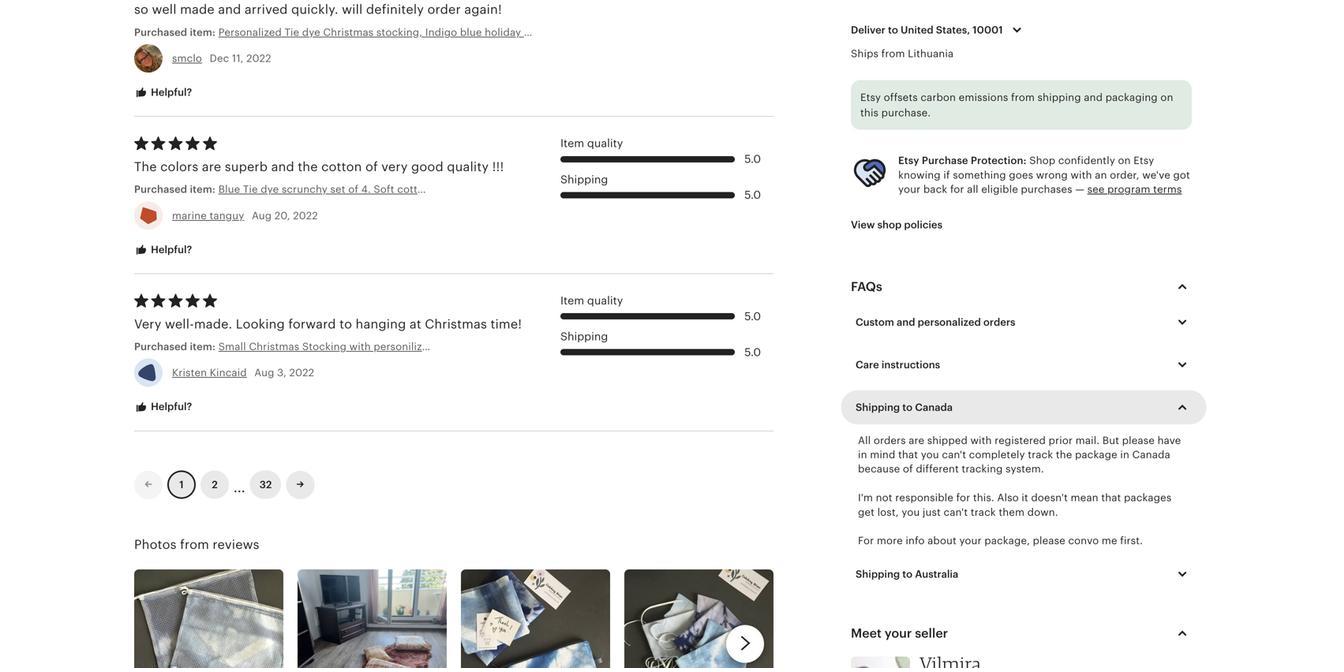 Task type: describe. For each thing, give the bounding box(es) containing it.
to for shipping to canada
[[902, 402, 913, 413]]

deliver to united states, 10001
[[851, 24, 1003, 36]]

you inside all orders are shipped with registered prior mail. but please have in mind that you can't completely track the package in canada because of different tracking system.
[[921, 449, 939, 461]]

1 item: from the top
[[190, 26, 215, 38]]

holiday
[[485, 26, 521, 38]]

meet
[[851, 627, 882, 641]]

package
[[1075, 449, 1117, 461]]

states,
[[936, 24, 970, 36]]

from inside etsy offsets carbon emissions from shipping and packaging on this purchase.
[[1011, 91, 1035, 103]]

item for very well-made. looking forward to hanging at christmas time!
[[560, 294, 584, 307]]

mail.
[[1076, 435, 1100, 447]]

of inside all orders are shipped with registered prior mail. but please have in mind that you can't completely track the package in canada because of different tracking system.
[[903, 464, 913, 475]]

at
[[410, 317, 421, 331]]

aug for superb
[[252, 210, 272, 222]]

mean
[[1071, 492, 1098, 504]]

2022 for and
[[293, 210, 318, 222]]

orders inside all orders are shipped with registered prior mail. but please have in mind that you can't completely track the package in canada because of different tracking system.
[[874, 435, 906, 447]]

meet your seller button
[[837, 615, 1206, 653]]

eligible
[[981, 183, 1018, 195]]

please inside all orders are shipped with registered prior mail. but please have in mind that you can't completely track the package in canada because of different tracking system.
[[1122, 435, 1155, 447]]

but
[[1102, 435, 1119, 447]]

convo
[[1068, 535, 1099, 547]]

with inside all orders are shipped with registered prior mail. but please have in mind that you can't completely track the package in canada because of different tracking system.
[[970, 435, 992, 447]]

faqs
[[851, 280, 882, 294]]

system.
[[1006, 464, 1044, 475]]

1 link
[[167, 471, 196, 500]]

purchased item: personalized tie dye christmas stocking, indigo blue holiday decoration, monogram christmas stocking
[[134, 26, 738, 38]]

completely
[[969, 449, 1025, 461]]

0 vertical spatial the
[[298, 160, 318, 174]]

are for colors
[[202, 160, 221, 174]]

the inside all orders are shipped with registered prior mail. but please have in mind that you can't completely track the package in canada because of different tracking system.
[[1056, 449, 1072, 461]]

indigo
[[425, 26, 457, 38]]

…
[[234, 473, 245, 497]]

1
[[179, 479, 184, 491]]

carbon
[[921, 91, 956, 103]]

1 horizontal spatial christmas
[[425, 317, 487, 331]]

photos
[[134, 538, 177, 552]]

different
[[916, 464, 959, 475]]

purchased item: for colors
[[134, 184, 218, 196]]

i'm not responsible for this. also it doesn't mean that packages get lost, you just can't track them down.
[[858, 492, 1172, 518]]

0 horizontal spatial of
[[365, 160, 378, 174]]

quality for the colors are superb and the cotton of very good quality !!!
[[587, 137, 623, 150]]

marine
[[172, 210, 207, 222]]

all
[[967, 183, 978, 195]]

view shop policies
[[851, 219, 942, 231]]

item quality for very well-made. looking forward to hanging at christmas time!
[[560, 294, 623, 307]]

dye
[[302, 26, 320, 38]]

for inside shop confidently on etsy knowing if something goes wrong with an order, we've got your back for all eligible purchases —
[[950, 183, 964, 195]]

shop
[[1029, 155, 1055, 167]]

if
[[943, 169, 950, 181]]

an
[[1095, 169, 1107, 181]]

lithuania
[[908, 48, 954, 60]]

2
[[212, 479, 218, 491]]

shipping
[[1038, 91, 1081, 103]]

about
[[928, 535, 957, 547]]

are for orders
[[909, 435, 924, 447]]

smclo dec 11, 2022
[[172, 52, 271, 64]]

shop
[[877, 219, 902, 231]]

all
[[858, 435, 871, 447]]

hanging
[[356, 317, 406, 331]]

colors
[[160, 160, 198, 174]]

etsy for etsy offsets carbon emissions from shipping and packaging on this purchase.
[[860, 91, 881, 103]]

etsy purchase protection:
[[898, 155, 1027, 167]]

something
[[953, 169, 1006, 181]]

item: for are
[[190, 184, 215, 196]]

aug for looking
[[254, 367, 274, 379]]

1 in from the left
[[858, 449, 867, 461]]

for
[[858, 535, 874, 547]]

more
[[877, 535, 903, 547]]

superb
[[225, 160, 268, 174]]

packages
[[1124, 492, 1172, 504]]

2 horizontal spatial christmas
[[641, 26, 692, 38]]

and inside custom and personalized orders dropdown button
[[897, 316, 915, 328]]

because
[[858, 464, 900, 475]]

can't for shipped
[[942, 449, 966, 461]]

personalized
[[918, 316, 981, 328]]

marine tanguy link
[[172, 210, 244, 222]]

kristen kincaid aug 3, 2022
[[172, 367, 314, 379]]

shipped
[[927, 435, 968, 447]]

kristen
[[172, 367, 207, 379]]

so
[[134, 3, 148, 17]]

2022 for forward
[[289, 367, 314, 379]]

orders inside dropdown button
[[983, 316, 1015, 328]]

deliver to united states, 10001 button
[[839, 14, 1038, 47]]

1 helpful? button from the top
[[122, 78, 204, 108]]

and up personalized on the top left of page
[[218, 3, 241, 17]]

meet your seller
[[851, 627, 948, 641]]

for inside i'm not responsible for this. also it doesn't mean that packages get lost, you just can't track them down.
[[956, 492, 970, 504]]

again!
[[464, 3, 502, 17]]

can't for for
[[944, 507, 968, 518]]

helpful? button for well-
[[122, 393, 204, 422]]

canada inside all orders are shipped with registered prior mail. but please have in mind that you can't completely track the package in canada because of different tracking system.
[[1132, 449, 1170, 461]]

from for lithuania
[[881, 48, 905, 60]]

care instructions button
[[844, 348, 1204, 382]]

smclo
[[172, 52, 202, 64]]

to right forward
[[339, 317, 352, 331]]

you inside i'm not responsible for this. also it doesn't mean that packages get lost, you just can't track them down.
[[902, 507, 920, 518]]

down.
[[1027, 507, 1058, 518]]

marine tanguy aug 20, 2022
[[172, 210, 318, 222]]

dec
[[210, 52, 229, 64]]

to for shipping to australia
[[902, 569, 913, 580]]

3 5.0 from the top
[[744, 310, 761, 323]]

item: for made.
[[190, 341, 215, 353]]

1 vertical spatial quality
[[447, 160, 489, 174]]

order
[[427, 3, 461, 17]]

for more info about your package, please convo me first.
[[858, 535, 1143, 547]]

responsible
[[895, 492, 953, 504]]

reviews
[[213, 538, 259, 552]]

!!!
[[492, 160, 504, 174]]

10001
[[973, 24, 1003, 36]]

purchased item: for well-
[[134, 341, 218, 353]]

tie
[[285, 26, 299, 38]]

kristen kincaid link
[[172, 367, 247, 379]]

definitely
[[366, 3, 424, 17]]

your inside shop confidently on etsy knowing if something goes wrong with an order, we've got your back for all eligible purchases —
[[898, 183, 921, 195]]

policies
[[904, 219, 942, 231]]

shop confidently on etsy knowing if something goes wrong with an order, we've got your back for all eligible purchases —
[[898, 155, 1190, 195]]

view
[[851, 219, 875, 231]]

tanguy
[[210, 210, 244, 222]]

that inside i'm not responsible for this. also it doesn't mean that packages get lost, you just can't track them down.
[[1101, 492, 1121, 504]]

on inside shop confidently on etsy knowing if something goes wrong with an order, we've got your back for all eligible purchases —
[[1118, 155, 1131, 167]]

program
[[1107, 183, 1150, 195]]

got
[[1173, 169, 1190, 181]]



Task type: locate. For each thing, give the bounding box(es) containing it.
0 vertical spatial that
[[898, 449, 918, 461]]

0 horizontal spatial etsy
[[860, 91, 881, 103]]

your right about
[[959, 535, 982, 547]]

etsy offsets carbon emissions from shipping and packaging on this purchase.
[[860, 91, 1173, 119]]

for left this.
[[956, 492, 970, 504]]

track inside all orders are shipped with registered prior mail. but please have in mind that you can't completely track the package in canada because of different tracking system.
[[1028, 449, 1053, 461]]

purchased for the
[[134, 184, 187, 196]]

please right but
[[1122, 435, 1155, 447]]

ships from lithuania
[[851, 48, 954, 60]]

2 item: from the top
[[190, 184, 215, 196]]

purchased for very
[[134, 341, 187, 353]]

canada
[[915, 402, 953, 413], [1132, 449, 1170, 461]]

1 vertical spatial with
[[970, 435, 992, 447]]

2022 right '20,'
[[293, 210, 318, 222]]

1 purchased item: from the top
[[134, 184, 218, 196]]

0 horizontal spatial with
[[970, 435, 992, 447]]

item: up marine tanguy link
[[190, 184, 215, 196]]

purchased item:
[[134, 184, 218, 196], [134, 341, 218, 353]]

2 vertical spatial purchased
[[134, 341, 187, 353]]

1 horizontal spatial track
[[1028, 449, 1053, 461]]

item quality for the colors are superb and the cotton of very good quality !!!
[[560, 137, 623, 150]]

have
[[1157, 435, 1181, 447]]

1 vertical spatial your
[[959, 535, 982, 547]]

0 vertical spatial helpful? button
[[122, 78, 204, 108]]

kincaid
[[210, 367, 247, 379]]

etsy up the knowing
[[898, 155, 919, 167]]

helpful? button down kristen on the bottom left
[[122, 393, 204, 422]]

etsy inside shop confidently on etsy knowing if something goes wrong with an order, we've got your back for all eligible purchases —
[[1134, 155, 1154, 167]]

for left all on the top
[[950, 183, 964, 195]]

0 vertical spatial aug
[[252, 210, 272, 222]]

2 item from the top
[[560, 294, 584, 307]]

your right meet
[[885, 627, 912, 641]]

1 horizontal spatial orders
[[983, 316, 1015, 328]]

for
[[950, 183, 964, 195], [956, 492, 970, 504]]

3 purchased from the top
[[134, 341, 187, 353]]

canada inside dropdown button
[[915, 402, 953, 413]]

to down the instructions
[[902, 402, 913, 413]]

1 horizontal spatial with
[[1071, 169, 1092, 181]]

please down down.
[[1033, 535, 1065, 547]]

1 vertical spatial aug
[[254, 367, 274, 379]]

2 helpful? from the top
[[148, 244, 192, 256]]

me
[[1102, 535, 1117, 547]]

3 helpful? from the top
[[148, 401, 192, 413]]

so well made and arrived quickly. will definitely order again!
[[134, 3, 502, 17]]

0 vertical spatial orders
[[983, 316, 1015, 328]]

see program terms link
[[1087, 183, 1182, 195]]

with inside shop confidently on etsy knowing if something goes wrong with an order, we've got your back for all eligible purchases —
[[1071, 169, 1092, 181]]

to left the united at top
[[888, 24, 898, 36]]

2 helpful? button from the top
[[122, 236, 204, 265]]

0 vertical spatial canada
[[915, 402, 953, 413]]

orders down "faqs" dropdown button
[[983, 316, 1015, 328]]

australia
[[915, 569, 958, 580]]

mind
[[870, 449, 895, 461]]

track
[[1028, 449, 1053, 461], [971, 507, 996, 518]]

0 vertical spatial item
[[560, 137, 584, 150]]

package,
[[985, 535, 1030, 547]]

view shop policies button
[[839, 211, 954, 239]]

0 horizontal spatial canada
[[915, 402, 953, 413]]

0 vertical spatial can't
[[942, 449, 966, 461]]

1 horizontal spatial you
[[921, 449, 939, 461]]

the colors are superb and the cotton of very good quality !!!
[[134, 160, 504, 174]]

orders up mind
[[874, 435, 906, 447]]

0 horizontal spatial track
[[971, 507, 996, 518]]

quality for very well-made. looking forward to hanging at christmas time!
[[587, 294, 623, 307]]

decoration,
[[524, 26, 582, 38]]

that inside all orders are shipped with registered prior mail. but please have in mind that you can't completely track the package in canada because of different tracking system.
[[898, 449, 918, 461]]

track down this.
[[971, 507, 996, 518]]

2 vertical spatial helpful?
[[148, 401, 192, 413]]

helpful? button down the smclo "link"
[[122, 78, 204, 108]]

0 vertical spatial purchased
[[134, 26, 187, 38]]

1 vertical spatial are
[[909, 435, 924, 447]]

0 horizontal spatial are
[[202, 160, 221, 174]]

and right shipping on the right of the page
[[1084, 91, 1103, 103]]

track inside i'm not responsible for this. also it doesn't mean that packages get lost, you just can't track them down.
[[971, 507, 996, 518]]

item: down made
[[190, 26, 215, 38]]

32 link
[[250, 471, 281, 500]]

0 horizontal spatial on
[[1118, 155, 1131, 167]]

smclo link
[[172, 52, 202, 64]]

1 vertical spatial purchased item:
[[134, 341, 218, 353]]

christmas down the will
[[323, 26, 374, 38]]

see program terms
[[1087, 183, 1182, 195]]

2 vertical spatial helpful? button
[[122, 393, 204, 422]]

helpful? button down marine
[[122, 236, 204, 265]]

etsy up we've
[[1134, 155, 1154, 167]]

item
[[560, 137, 584, 150], [560, 294, 584, 307]]

christmas left stocking
[[641, 26, 692, 38]]

0 vertical spatial quality
[[587, 137, 623, 150]]

1 vertical spatial for
[[956, 492, 970, 504]]

in down all
[[858, 449, 867, 461]]

from
[[881, 48, 905, 60], [1011, 91, 1035, 103], [180, 538, 209, 552]]

well-
[[165, 317, 194, 331]]

the left cotton
[[298, 160, 318, 174]]

info
[[906, 535, 925, 547]]

2 vertical spatial your
[[885, 627, 912, 641]]

2 item quality from the top
[[560, 294, 623, 307]]

1 vertical spatial that
[[1101, 492, 1121, 504]]

2 vertical spatial from
[[180, 538, 209, 552]]

item:
[[190, 26, 215, 38], [190, 184, 215, 196], [190, 341, 215, 353]]

made.
[[194, 317, 232, 331]]

1 horizontal spatial please
[[1122, 435, 1155, 447]]

0 horizontal spatial christmas
[[323, 26, 374, 38]]

to
[[888, 24, 898, 36], [339, 317, 352, 331], [902, 402, 913, 413], [902, 569, 913, 580]]

orders
[[983, 316, 1015, 328], [874, 435, 906, 447]]

are
[[202, 160, 221, 174], [909, 435, 924, 447]]

of right because
[[903, 464, 913, 475]]

1 horizontal spatial in
[[1120, 449, 1129, 461]]

are right colors
[[202, 160, 221, 174]]

0 vertical spatial of
[[365, 160, 378, 174]]

1 vertical spatial item quality
[[560, 294, 623, 307]]

0 horizontal spatial the
[[298, 160, 318, 174]]

are left shipped
[[909, 435, 924, 447]]

etsy up this
[[860, 91, 881, 103]]

1 item quality from the top
[[560, 137, 623, 150]]

0 vertical spatial are
[[202, 160, 221, 174]]

1 vertical spatial item:
[[190, 184, 215, 196]]

1 vertical spatial helpful?
[[148, 244, 192, 256]]

can't
[[942, 449, 966, 461], [944, 507, 968, 518]]

etsy inside etsy offsets carbon emissions from shipping and packaging on this purchase.
[[860, 91, 881, 103]]

with up —
[[1071, 169, 1092, 181]]

track up system.
[[1028, 449, 1053, 461]]

custom and personalized orders button
[[844, 306, 1204, 339]]

3 helpful? button from the top
[[122, 393, 204, 422]]

tracking
[[962, 464, 1003, 475]]

2 horizontal spatial from
[[1011, 91, 1035, 103]]

christmas right the at
[[425, 317, 487, 331]]

shipping to canada
[[856, 402, 953, 413]]

on up order, on the right of page
[[1118, 155, 1131, 167]]

0 vertical spatial for
[[950, 183, 964, 195]]

you
[[921, 449, 939, 461], [902, 507, 920, 518]]

1 horizontal spatial the
[[1056, 449, 1072, 461]]

helpful? down kristen on the bottom left
[[148, 401, 192, 413]]

faqs button
[[837, 268, 1206, 306]]

purchased down very on the left
[[134, 341, 187, 353]]

0 vertical spatial from
[[881, 48, 905, 60]]

from left shipping on the right of the page
[[1011, 91, 1035, 103]]

0 horizontal spatial from
[[180, 538, 209, 552]]

purchased item: down well- at the top left of page
[[134, 341, 218, 353]]

1 vertical spatial the
[[1056, 449, 1072, 461]]

etsy
[[860, 91, 881, 103], [898, 155, 919, 167], [1134, 155, 1154, 167]]

1 horizontal spatial on
[[1161, 91, 1173, 103]]

goes
[[1009, 169, 1033, 181]]

1 vertical spatial track
[[971, 507, 996, 518]]

to left australia
[[902, 569, 913, 580]]

2 purchased item: from the top
[[134, 341, 218, 353]]

2 horizontal spatial etsy
[[1134, 155, 1154, 167]]

you down responsible
[[902, 507, 920, 518]]

terms
[[1153, 183, 1182, 195]]

are inside all orders are shipped with registered prior mail. but please have in mind that you can't completely track the package in canada because of different tracking system.
[[909, 435, 924, 447]]

32
[[259, 479, 272, 491]]

canada down have
[[1132, 449, 1170, 461]]

shipping to australia
[[856, 569, 958, 580]]

photos from reviews
[[134, 538, 259, 552]]

1 horizontal spatial from
[[881, 48, 905, 60]]

that
[[898, 449, 918, 461], [1101, 492, 1121, 504]]

from right photos
[[180, 538, 209, 552]]

0 horizontal spatial in
[[858, 449, 867, 461]]

purchased down well
[[134, 26, 187, 38]]

cotton
[[321, 160, 362, 174]]

packaging
[[1105, 91, 1158, 103]]

item: down the made.
[[190, 341, 215, 353]]

in right package
[[1120, 449, 1129, 461]]

prior
[[1049, 435, 1073, 447]]

3,
[[277, 367, 287, 379]]

1 horizontal spatial that
[[1101, 492, 1121, 504]]

from right ships
[[881, 48, 905, 60]]

1 vertical spatial item
[[560, 294, 584, 307]]

0 vertical spatial helpful?
[[148, 87, 192, 98]]

lost,
[[877, 507, 899, 518]]

0 vertical spatial track
[[1028, 449, 1053, 461]]

2 5.0 from the top
[[744, 189, 761, 201]]

this.
[[973, 492, 994, 504]]

1 vertical spatial can't
[[944, 507, 968, 518]]

11,
[[232, 52, 244, 64]]

2 link
[[200, 471, 229, 500]]

get
[[858, 507, 875, 518]]

with up completely at the bottom right
[[970, 435, 992, 447]]

all orders are shipped with registered prior mail. but please have in mind that you can't completely track the package in canada because of different tracking system.
[[858, 435, 1181, 475]]

1 vertical spatial from
[[1011, 91, 1035, 103]]

1 vertical spatial on
[[1118, 155, 1131, 167]]

1 helpful? from the top
[[148, 87, 192, 98]]

your down the knowing
[[898, 183, 921, 195]]

2022 right 3,
[[289, 367, 314, 379]]

can't inside i'm not responsible for this. also it doesn't mean that packages get lost, you just can't track them down.
[[944, 507, 968, 518]]

that right mean
[[1101, 492, 1121, 504]]

0 vertical spatial item:
[[190, 26, 215, 38]]

on right packaging
[[1161, 91, 1173, 103]]

1 vertical spatial purchased
[[134, 184, 187, 196]]

1 vertical spatial orders
[[874, 435, 906, 447]]

0 vertical spatial please
[[1122, 435, 1155, 447]]

1 vertical spatial canada
[[1132, 449, 1170, 461]]

2 vertical spatial quality
[[587, 294, 623, 307]]

0 horizontal spatial orders
[[874, 435, 906, 447]]

your inside dropdown button
[[885, 627, 912, 641]]

ships
[[851, 48, 879, 60]]

2 purchased from the top
[[134, 184, 187, 196]]

2 in from the left
[[1120, 449, 1129, 461]]

helpful? down the smclo "link"
[[148, 87, 192, 98]]

on inside etsy offsets carbon emissions from shipping and packaging on this purchase.
[[1161, 91, 1173, 103]]

0 vertical spatial with
[[1071, 169, 1092, 181]]

can't down shipped
[[942, 449, 966, 461]]

to for deliver to united states, 10001
[[888, 24, 898, 36]]

can't right just
[[944, 507, 968, 518]]

wrong
[[1036, 169, 1068, 181]]

1 item from the top
[[560, 137, 584, 150]]

from for reviews
[[180, 538, 209, 552]]

quickly.
[[291, 3, 338, 17]]

3 item: from the top
[[190, 341, 215, 353]]

purchased item: down colors
[[134, 184, 218, 196]]

helpful? for well-
[[148, 401, 192, 413]]

1 horizontal spatial canada
[[1132, 449, 1170, 461]]

1 vertical spatial 2022
[[293, 210, 318, 222]]

see
[[1087, 183, 1105, 195]]

0 horizontal spatial that
[[898, 449, 918, 461]]

united
[[901, 24, 933, 36]]

0 vertical spatial purchased item:
[[134, 184, 218, 196]]

0 vertical spatial 2022
[[246, 52, 271, 64]]

care instructions
[[856, 359, 940, 371]]

0 horizontal spatial please
[[1033, 535, 1065, 547]]

helpful? for colors
[[148, 244, 192, 256]]

aug left 3,
[[254, 367, 274, 379]]

stocking
[[695, 26, 738, 38]]

monogram
[[584, 26, 639, 38]]

personalized
[[218, 26, 282, 38]]

the
[[134, 160, 157, 174]]

can't inside all orders are shipped with registered prior mail. but please have in mind that you can't completely track the package in canada because of different tracking system.
[[942, 449, 966, 461]]

1 purchased from the top
[[134, 26, 187, 38]]

0 vertical spatial your
[[898, 183, 921, 195]]

0 vertical spatial you
[[921, 449, 939, 461]]

1 vertical spatial helpful? button
[[122, 236, 204, 265]]

looking
[[236, 317, 285, 331]]

1 vertical spatial please
[[1033, 535, 1065, 547]]

2022 right 11,
[[246, 52, 271, 64]]

blue
[[460, 26, 482, 38]]

1 vertical spatial you
[[902, 507, 920, 518]]

very
[[134, 317, 161, 331]]

purchased down the
[[134, 184, 187, 196]]

etsy for etsy purchase protection:
[[898, 155, 919, 167]]

the
[[298, 160, 318, 174], [1056, 449, 1072, 461]]

1 horizontal spatial etsy
[[898, 155, 919, 167]]

1 horizontal spatial of
[[903, 464, 913, 475]]

helpful?
[[148, 87, 192, 98], [148, 244, 192, 256], [148, 401, 192, 413]]

and right custom
[[897, 316, 915, 328]]

4 5.0 from the top
[[744, 346, 761, 359]]

2 vertical spatial item:
[[190, 341, 215, 353]]

0 horizontal spatial you
[[902, 507, 920, 518]]

helpful? down marine
[[148, 244, 192, 256]]

shipping to canada button
[[844, 391, 1204, 424]]

aug left '20,'
[[252, 210, 272, 222]]

you up different
[[921, 449, 939, 461]]

item for the colors are superb and the cotton of very good quality !!!
[[560, 137, 584, 150]]

canada up shipped
[[915, 402, 953, 413]]

that right mind
[[898, 449, 918, 461]]

well
[[152, 3, 177, 17]]

and right superb
[[271, 160, 294, 174]]

2 vertical spatial 2022
[[289, 367, 314, 379]]

the down prior
[[1056, 449, 1072, 461]]

0 vertical spatial item quality
[[560, 137, 623, 150]]

1 vertical spatial of
[[903, 464, 913, 475]]

and inside etsy offsets carbon emissions from shipping and packaging on this purchase.
[[1084, 91, 1103, 103]]

of left very
[[365, 160, 378, 174]]

1 5.0 from the top
[[744, 153, 761, 165]]

helpful? button for colors
[[122, 236, 204, 265]]

also
[[997, 492, 1019, 504]]

1 horizontal spatial are
[[909, 435, 924, 447]]

0 vertical spatial on
[[1161, 91, 1173, 103]]



Task type: vqa. For each thing, say whether or not it's contained in the screenshot.
Food in the top left of the page
no



